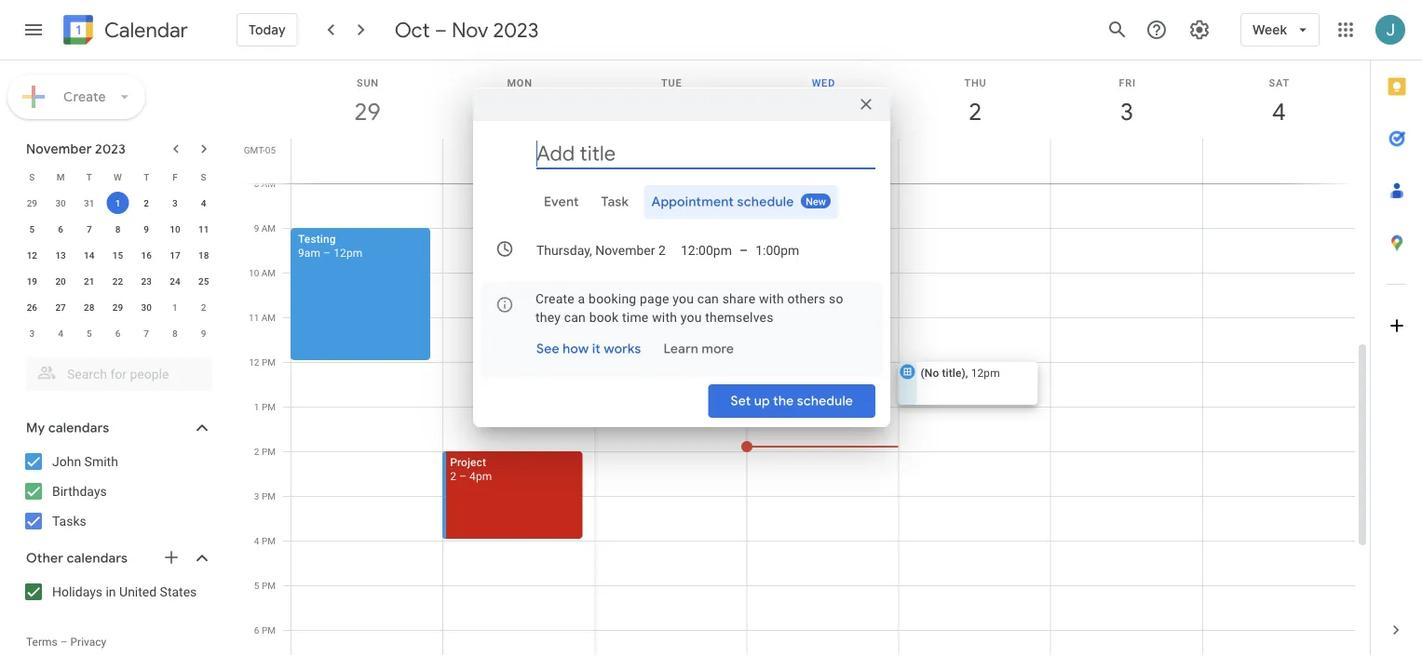 Task type: describe. For each thing, give the bounding box(es) containing it.
page
[[640, 291, 669, 306]]

16
[[141, 250, 152, 261]]

11 am
[[249, 312, 276, 323]]

calendars for my calendars
[[48, 420, 109, 437]]

october 30 element
[[49, 192, 72, 214]]

1 s from the left
[[29, 171, 35, 183]]

others
[[788, 291, 826, 306]]

row containing 5
[[18, 216, 218, 242]]

grid containing 29
[[238, 61, 1370, 657]]

tasks
[[52, 514, 86, 529]]

22 element
[[107, 270, 129, 292]]

am for 9 am
[[261, 223, 276, 234]]

american
[[815, 143, 863, 156]]

mon
[[507, 77, 533, 88]]

today
[[249, 21, 286, 38]]

Start time text field
[[681, 239, 732, 262]]

28
[[84, 302, 94, 313]]

november 2023
[[26, 141, 126, 157]]

– left end time text field
[[740, 243, 748, 258]]

0 horizontal spatial can
[[564, 310, 586, 325]]

my calendars button
[[4, 414, 231, 443]]

john smith
[[52, 454, 118, 469]]

themselves
[[705, 310, 774, 325]]

main drawer image
[[22, 19, 45, 41]]

set up the schedule button
[[708, 379, 876, 424]]

sat 4
[[1269, 77, 1290, 127]]

2 inside 'project 2 – 4pm'
[[450, 470, 456, 483]]

10am
[[665, 277, 694, 290]]

new
[[806, 196, 826, 208]]

birthdays
[[52, 484, 107, 499]]

2 inside the thu 2
[[967, 96, 981, 127]]

12pm for testing 9am – 12pm
[[334, 246, 363, 259]]

holidays
[[52, 584, 102, 600]]

11 for 11
[[198, 224, 209, 235]]

, for door
[[660, 277, 662, 290]]

21 element
[[78, 270, 100, 292]]

29 for 29 element
[[113, 302, 123, 313]]

privacy link
[[70, 636, 106, 649]]

0 horizontal spatial 9
[[144, 224, 149, 235]]

8 for december 8 element
[[172, 328, 178, 339]]

Start date text field
[[537, 239, 666, 262]]

8 am
[[254, 178, 276, 189]]

1 pm
[[254, 401, 276, 413]]

12 for 12
[[27, 250, 37, 261]]

17 element
[[164, 244, 186, 266]]

26
[[27, 302, 37, 313]]

1 vertical spatial you
[[681, 310, 702, 325]]

13
[[55, 250, 66, 261]]

row containing 3
[[18, 320, 218, 346]]

my
[[26, 420, 45, 437]]

29 link
[[346, 90, 389, 133]]

testing 9am – 12pm
[[298, 232, 363, 259]]

10 am
[[249, 267, 276, 278]]

4 inside sat 4
[[1271, 96, 1285, 127]]

– right terms link in the left of the page
[[60, 636, 68, 649]]

create a booking page you can share with others so they can book time with you themselves
[[536, 291, 844, 325]]

november 2023 grid
[[18, 164, 218, 346]]

row group containing 29
[[18, 190, 218, 346]]

in
[[106, 584, 116, 600]]

10 for 10 am
[[249, 267, 259, 278]]

today button
[[237, 7, 298, 52]]

24 element
[[164, 270, 186, 292]]

1 for december 1 element
[[172, 302, 178, 313]]

9 for 9 am
[[254, 223, 259, 234]]

1 pending task button
[[747, 161, 888, 182]]

1 cell from the left
[[292, 139, 443, 183]]

row containing 12
[[18, 242, 218, 268]]

0 vertical spatial 6
[[58, 224, 63, 235]]

schedule inside set up the schedule button
[[797, 393, 853, 410]]

am for 10 am
[[261, 267, 276, 278]]

december 4 element
[[49, 322, 72, 345]]

see how it works button
[[529, 327, 649, 372]]

pm for 3 pm
[[262, 491, 276, 502]]

23 element
[[135, 270, 158, 292]]

privacy
[[70, 636, 106, 649]]

tue
[[661, 77, 682, 88]]

31
[[84, 197, 94, 209]]

my calendars
[[26, 420, 109, 437]]

16 element
[[135, 244, 158, 266]]

united
[[119, 584, 157, 600]]

so
[[829, 291, 844, 306]]

9 for december 9 element
[[201, 328, 206, 339]]

14 element
[[78, 244, 100, 266]]

3 link
[[1106, 90, 1149, 133]]

30 element
[[135, 296, 158, 319]]

pm for 6 pm
[[262, 625, 276, 636]]

0 vertical spatial 7
[[87, 224, 92, 235]]

4pm
[[470, 470, 492, 483]]

(no
[[921, 367, 939, 380]]

create for create a booking page you can share with others so they can book time with you themselves
[[536, 291, 575, 306]]

cell containing first day of american indian heritage month
[[747, 139, 977, 183]]

row containing s
[[18, 164, 218, 190]]

set up the schedule
[[731, 393, 853, 410]]

create button
[[7, 75, 145, 119]]

14
[[84, 250, 94, 261]]

up
[[754, 393, 770, 410]]

the
[[773, 393, 794, 410]]

2 inside december 2 'element'
[[201, 302, 206, 313]]

december 1 element
[[164, 296, 186, 319]]

1 vertical spatial 8
[[115, 224, 120, 235]]

project 2 – 4pm
[[450, 456, 492, 483]]

first day of american indian heritage month
[[755, 143, 977, 156]]

heritage
[[899, 143, 942, 156]]

pending
[[782, 165, 822, 178]]

task
[[601, 194, 629, 211]]

1 pending task
[[773, 165, 847, 178]]

oct
[[395, 17, 430, 43]]

sun 29
[[353, 77, 380, 127]]

4 up 11 element
[[201, 197, 206, 209]]

2 t from the left
[[144, 171, 149, 183]]

gmt-05
[[244, 144, 276, 156]]

2 s from the left
[[201, 171, 206, 183]]

learn more
[[664, 341, 734, 358]]

sat
[[1269, 77, 1290, 88]]

15
[[113, 250, 123, 261]]

– inside testing 9am – 12pm
[[323, 246, 331, 259]]

(no title) , 12pm
[[921, 367, 1000, 380]]

Search for people text field
[[37, 358, 201, 391]]

2 right 1 cell
[[144, 197, 149, 209]]

they
[[536, 310, 561, 325]]

pm for 12 pm
[[262, 357, 276, 368]]

29 for october 29 element
[[27, 197, 37, 209]]

9 am
[[254, 223, 276, 234]]

12 for 12 pm
[[249, 357, 259, 368]]

4 down 27 element
[[58, 328, 63, 339]]

holidays in united states
[[52, 584, 197, 600]]

calendar element
[[60, 11, 188, 52]]

– inside 'project 2 – 4pm'
[[459, 470, 467, 483]]

row containing halloween
[[283, 139, 1370, 183]]

3 inside fri 3
[[1119, 96, 1133, 127]]

2 pm
[[254, 446, 276, 457]]

other
[[26, 550, 63, 567]]

nov
[[452, 17, 488, 43]]



Task type: locate. For each thing, give the bounding box(es) containing it.
pm up 3 pm
[[262, 446, 276, 457]]

1 horizontal spatial 11
[[249, 312, 259, 323]]

2 pm from the top
[[262, 401, 276, 413]]

1 vertical spatial schedule
[[797, 393, 853, 410]]

2 up 3 pm
[[254, 446, 259, 457]]

project
[[450, 456, 486, 469]]

5 down 28 element
[[87, 328, 92, 339]]

schedule down pending
[[737, 194, 794, 211]]

am down 05
[[261, 178, 276, 189]]

wed
[[812, 77, 836, 88]]

terms link
[[26, 636, 57, 649]]

11 element
[[192, 218, 215, 240]]

pm for 5 pm
[[262, 580, 276, 591]]

schedule right the
[[797, 393, 853, 410]]

m
[[57, 171, 65, 183]]

1 vertical spatial ,
[[966, 367, 968, 380]]

1 horizontal spatial 29
[[113, 302, 123, 313]]

0 horizontal spatial s
[[29, 171, 35, 183]]

1 horizontal spatial ,
[[966, 367, 968, 380]]

2 vertical spatial 8
[[172, 328, 178, 339]]

8 down december 1 element
[[172, 328, 178, 339]]

pm down 3 pm
[[262, 536, 276, 547]]

0 vertical spatial with
[[759, 291, 784, 306]]

0 horizontal spatial 7
[[87, 224, 92, 235]]

1 horizontal spatial s
[[201, 171, 206, 183]]

2 horizontal spatial 5
[[254, 580, 259, 591]]

calendar heading
[[101, 17, 188, 43]]

0 horizontal spatial 2023
[[95, 141, 126, 157]]

4 link
[[1258, 90, 1301, 133]]

5 up 6 pm
[[254, 580, 259, 591]]

create inside create a booking page you can share with others so they can book time with you themselves
[[536, 291, 575, 306]]

1 horizontal spatial 8
[[172, 328, 178, 339]]

1 horizontal spatial 12pm
[[971, 367, 1000, 380]]

19
[[27, 276, 37, 287]]

– down project
[[459, 470, 467, 483]]

0 vertical spatial 10
[[170, 224, 180, 235]]

how
[[563, 341, 589, 358]]

december 8 element
[[164, 322, 186, 345]]

3 pm from the top
[[262, 446, 276, 457]]

month
[[945, 143, 977, 156]]

october 31 element
[[78, 192, 100, 214]]

1 inside button
[[773, 165, 779, 178]]

task
[[825, 165, 847, 178]]

, for title)
[[966, 367, 968, 380]]

of
[[802, 143, 812, 156]]

0 vertical spatial 12
[[27, 250, 37, 261]]

9 inside december 9 element
[[201, 328, 206, 339]]

0 horizontal spatial ,
[[660, 277, 662, 290]]

sun
[[357, 77, 379, 88]]

2 link
[[954, 90, 997, 133]]

0 horizontal spatial create
[[63, 88, 106, 105]]

halloween button
[[595, 139, 736, 159]]

set
[[731, 393, 751, 410]]

you down 10am
[[673, 291, 694, 306]]

End time text field
[[756, 239, 800, 262]]

4 pm
[[254, 536, 276, 547]]

1 horizontal spatial with
[[759, 291, 784, 306]]

1 horizontal spatial 10
[[249, 267, 259, 278]]

row containing 26
[[18, 294, 218, 320]]

1 cell
[[104, 190, 132, 216]]

12 down the 11 am
[[249, 357, 259, 368]]

share
[[722, 291, 756, 306]]

10 inside the november 2023 grid
[[170, 224, 180, 235]]

december 6 element
[[107, 322, 129, 345]]

2 down project
[[450, 470, 456, 483]]

1 pm from the top
[[262, 357, 276, 368]]

7 down 30 element
[[144, 328, 149, 339]]

24
[[170, 276, 180, 287]]

6 down 29 element
[[115, 328, 120, 339]]

12pm for (no title) , 12pm
[[971, 367, 1000, 380]]

learn
[[664, 341, 698, 358]]

4 pm from the top
[[262, 491, 276, 502]]

pm for 1 pm
[[262, 401, 276, 413]]

1 horizontal spatial 30
[[141, 302, 152, 313]]

to element
[[740, 243, 748, 258]]

1 down 24 element
[[172, 302, 178, 313]]

7 pm from the top
[[262, 625, 276, 636]]

0 vertical spatial you
[[673, 291, 694, 306]]

8 inside december 8 element
[[172, 328, 178, 339]]

week
[[1253, 21, 1287, 38]]

6 cell from the left
[[1202, 139, 1354, 183]]

3 down 26 element
[[29, 328, 35, 339]]

terms – privacy
[[26, 636, 106, 649]]

10 element
[[164, 218, 186, 240]]

pm up 6 pm
[[262, 580, 276, 591]]

0 vertical spatial create
[[63, 88, 106, 105]]

oct – nov 2023
[[395, 17, 539, 43]]

10 up the 17
[[170, 224, 180, 235]]

0 horizontal spatial 12pm
[[334, 246, 363, 259]]

0 horizontal spatial 11
[[198, 224, 209, 235]]

10 up the 11 am
[[249, 267, 259, 278]]

2023
[[493, 17, 539, 43], [95, 141, 126, 157]]

29 down "sun"
[[353, 96, 380, 127]]

new element
[[801, 194, 831, 209]]

thu 2
[[964, 77, 987, 127]]

title)
[[942, 367, 966, 380]]

, right (no
[[966, 367, 968, 380]]

2 horizontal spatial 8
[[254, 178, 259, 189]]

create up they
[[536, 291, 575, 306]]

None search field
[[0, 350, 231, 391]]

cell
[[292, 139, 443, 183], [443, 139, 595, 183], [747, 139, 977, 183], [899, 139, 1051, 183], [1051, 139, 1202, 183], [1202, 139, 1354, 183]]

2 vertical spatial 6
[[254, 625, 259, 636]]

tab list containing event
[[488, 185, 876, 219]]

8 down gmt-
[[254, 178, 259, 189]]

12pm down testing
[[334, 246, 363, 259]]

1 horizontal spatial tab list
[[1371, 61, 1422, 604]]

23
[[141, 276, 152, 287]]

create for create
[[63, 88, 106, 105]]

6 down 5 pm
[[254, 625, 259, 636]]

pm up 2 pm
[[262, 401, 276, 413]]

s up october 29 element
[[29, 171, 35, 183]]

11 inside grid
[[249, 312, 259, 323]]

first day of american indian heritage month button
[[747, 139, 977, 159]]

0 vertical spatial 8
[[254, 178, 259, 189]]

30 down the m
[[55, 197, 66, 209]]

1 down first on the top right
[[773, 165, 779, 178]]

3 cell from the left
[[747, 139, 977, 183]]

tab list
[[1371, 61, 1422, 604], [488, 185, 876, 219]]

2 cell from the left
[[443, 139, 595, 183]]

testing
[[298, 232, 336, 245]]

1 horizontal spatial 12
[[249, 357, 259, 368]]

0 vertical spatial 5
[[29, 224, 35, 235]]

am for 8 am
[[261, 178, 276, 189]]

12 up 19
[[27, 250, 37, 261]]

1 horizontal spatial 7
[[144, 328, 149, 339]]

1 vertical spatial 5
[[87, 328, 92, 339]]

1 vertical spatial 6
[[115, 328, 120, 339]]

create inside 'dropdown button'
[[63, 88, 106, 105]]

, up page
[[660, 277, 662, 290]]

december 3 element
[[21, 322, 43, 345]]

5 cell from the left
[[1051, 139, 1202, 183]]

december 7 element
[[135, 322, 158, 345]]

december 5 element
[[78, 322, 100, 345]]

2023 right nov
[[493, 17, 539, 43]]

12 inside grid
[[249, 357, 259, 368]]

w
[[114, 171, 122, 183]]

calendars for other calendars
[[67, 550, 128, 567]]

30 for october 30 element
[[55, 197, 66, 209]]

4 down 3 pm
[[254, 536, 259, 547]]

0 horizontal spatial 5
[[29, 224, 35, 235]]

3 up 10 element
[[172, 197, 178, 209]]

1 vertical spatial 12pm
[[971, 367, 1000, 380]]

27
[[55, 302, 66, 313]]

settings menu image
[[1189, 19, 1211, 41]]

gmt-
[[244, 144, 265, 156]]

row containing 19
[[18, 268, 218, 294]]

29 left october 30 element
[[27, 197, 37, 209]]

calendar
[[104, 17, 188, 43]]

0 horizontal spatial tab list
[[488, 185, 876, 219]]

1 vertical spatial 10
[[249, 267, 259, 278]]

6 for the december 6 element
[[115, 328, 120, 339]]

30 down 23
[[141, 302, 152, 313]]

f
[[172, 171, 178, 183]]

pm for 2 pm
[[262, 446, 276, 457]]

fix door , 10am
[[619, 277, 694, 290]]

9 up 16 element
[[144, 224, 149, 235]]

smith
[[84, 454, 118, 469]]

you
[[673, 291, 694, 306], [681, 310, 702, 325]]

1 down 12 pm on the left of the page
[[254, 401, 259, 413]]

am down 9 am
[[261, 267, 276, 278]]

0 horizontal spatial with
[[652, 310, 677, 325]]

11 for 11 am
[[249, 312, 259, 323]]

day
[[781, 143, 799, 156]]

my calendars list
[[4, 447, 231, 537]]

t
[[86, 171, 92, 183], [144, 171, 149, 183]]

grid
[[238, 61, 1370, 657]]

pm
[[262, 357, 276, 368], [262, 401, 276, 413], [262, 446, 276, 457], [262, 491, 276, 502], [262, 536, 276, 547], [262, 580, 276, 591], [262, 625, 276, 636]]

1 vertical spatial 11
[[249, 312, 259, 323]]

2 am from the top
[[261, 223, 276, 234]]

12 inside 12 element
[[27, 250, 37, 261]]

5 up 12 element
[[29, 224, 35, 235]]

0 horizontal spatial 12
[[27, 250, 37, 261]]

2 vertical spatial 29
[[113, 302, 123, 313]]

0 vertical spatial 29
[[353, 96, 380, 127]]

states
[[160, 584, 197, 600]]

11 inside 11 element
[[198, 224, 209, 235]]

0 horizontal spatial 30
[[55, 197, 66, 209]]

1 horizontal spatial 9
[[201, 328, 206, 339]]

create
[[63, 88, 106, 105], [536, 291, 575, 306]]

30 for 30 element
[[141, 302, 152, 313]]

12pm right title)
[[971, 367, 1000, 380]]

a
[[578, 291, 585, 306]]

4 am from the top
[[261, 312, 276, 323]]

other calendars button
[[4, 544, 231, 574]]

first
[[755, 143, 778, 156]]

27 element
[[49, 296, 72, 319]]

1 vertical spatial 29
[[27, 197, 37, 209]]

6 for 6 pm
[[254, 625, 259, 636]]

17
[[170, 250, 180, 261]]

– down testing
[[323, 246, 331, 259]]

1 t from the left
[[86, 171, 92, 183]]

1, today element
[[107, 192, 129, 214]]

am up 12 pm on the left of the page
[[261, 312, 276, 323]]

Add title text field
[[537, 140, 876, 168]]

december 2 element
[[192, 296, 215, 319]]

row group
[[18, 190, 218, 346]]

9 up 10 am
[[254, 223, 259, 234]]

5 pm from the top
[[262, 536, 276, 547]]

1 horizontal spatial can
[[697, 291, 719, 306]]

1 vertical spatial 30
[[141, 302, 152, 313]]

29 down '22'
[[113, 302, 123, 313]]

11 up 18
[[198, 224, 209, 235]]

15 element
[[107, 244, 129, 266]]

1 horizontal spatial t
[[144, 171, 149, 183]]

with right the share
[[759, 291, 784, 306]]

t left the f at top left
[[144, 171, 149, 183]]

calendars up in
[[67, 550, 128, 567]]

1 down w
[[115, 197, 120, 209]]

18 element
[[192, 244, 215, 266]]

8 up 15 element
[[115, 224, 120, 235]]

21
[[84, 276, 94, 287]]

0 vertical spatial schedule
[[737, 194, 794, 211]]

other calendars
[[26, 550, 128, 567]]

1 vertical spatial 2023
[[95, 141, 126, 157]]

3 down fri at the right of the page
[[1119, 96, 1133, 127]]

6 pm from the top
[[262, 580, 276, 591]]

9am
[[298, 246, 320, 259]]

11 down 10 am
[[249, 312, 259, 323]]

create up november 2023
[[63, 88, 106, 105]]

1 for 1, today "element"
[[115, 197, 120, 209]]

0 horizontal spatial 6
[[58, 224, 63, 235]]

0 vertical spatial 12pm
[[334, 246, 363, 259]]

december 9 element
[[192, 322, 215, 345]]

12pm inside testing 9am – 12pm
[[334, 246, 363, 259]]

thu
[[964, 77, 987, 88]]

29 element
[[107, 296, 129, 319]]

18
[[198, 250, 209, 261]]

3 up 4 pm
[[254, 491, 259, 502]]

1 for 1 pm
[[254, 401, 259, 413]]

1 vertical spatial 12
[[249, 357, 259, 368]]

pm down 5 pm
[[262, 625, 276, 636]]

0 vertical spatial 11
[[198, 224, 209, 235]]

add other calendars image
[[162, 549, 181, 567]]

with down page
[[652, 310, 677, 325]]

0 horizontal spatial 8
[[115, 224, 120, 235]]

10 for 10
[[170, 224, 180, 235]]

works
[[604, 341, 641, 358]]

– right oct at the left top of the page
[[435, 17, 447, 43]]

november
[[26, 141, 92, 157]]

1 vertical spatial create
[[536, 291, 575, 306]]

appointment
[[651, 194, 734, 211]]

october 29 element
[[21, 192, 43, 214]]

26 element
[[21, 296, 43, 319]]

book
[[589, 310, 619, 325]]

am for 11 am
[[261, 312, 276, 323]]

can down a
[[564, 310, 586, 325]]

week button
[[1241, 7, 1320, 52]]

1 am from the top
[[261, 178, 276, 189]]

1
[[773, 165, 779, 178], [115, 197, 120, 209], [172, 302, 178, 313], [254, 401, 259, 413]]

1 horizontal spatial create
[[536, 291, 575, 306]]

3 am from the top
[[261, 267, 276, 278]]

1 vertical spatial 7
[[144, 328, 149, 339]]

4 cell from the left
[[899, 139, 1051, 183]]

can left the share
[[697, 291, 719, 306]]

halloween
[[604, 143, 656, 156]]

28 element
[[78, 296, 100, 319]]

1 horizontal spatial 5
[[87, 328, 92, 339]]

0 horizontal spatial 10
[[170, 224, 180, 235]]

5 for 5 pm
[[254, 580, 259, 591]]

5 for "december 5" element
[[87, 328, 92, 339]]

2 horizontal spatial 29
[[353, 96, 380, 127]]

john
[[52, 454, 81, 469]]

1 horizontal spatial 2023
[[493, 17, 539, 43]]

12 pm
[[249, 357, 276, 368]]

0 vertical spatial can
[[697, 291, 719, 306]]

2 down 25 'element'
[[201, 302, 206, 313]]

0 horizontal spatial 29
[[27, 197, 37, 209]]

2023 up w
[[95, 141, 126, 157]]

25
[[198, 276, 209, 287]]

more
[[702, 341, 734, 358]]

1 vertical spatial calendars
[[67, 550, 128, 567]]

can
[[697, 291, 719, 306], [564, 310, 586, 325]]

7 up 14 element
[[87, 224, 92, 235]]

row containing 29
[[18, 190, 218, 216]]

0 vertical spatial 2023
[[493, 17, 539, 43]]

1 horizontal spatial schedule
[[797, 393, 853, 410]]

time
[[622, 310, 649, 325]]

19 element
[[21, 270, 43, 292]]

9 down december 2 'element'
[[201, 328, 206, 339]]

2 horizontal spatial 9
[[254, 223, 259, 234]]

1 vertical spatial with
[[652, 310, 677, 325]]

1 horizontal spatial 6
[[115, 328, 120, 339]]

fri
[[1119, 77, 1136, 88]]

row
[[283, 139, 1370, 183], [18, 164, 218, 190], [18, 190, 218, 216], [18, 216, 218, 242], [18, 242, 218, 268], [18, 268, 218, 294], [18, 294, 218, 320], [18, 320, 218, 346]]

25 element
[[192, 270, 215, 292]]

2 vertical spatial 5
[[254, 580, 259, 591]]

indian
[[866, 143, 897, 156]]

2 down thu
[[967, 96, 981, 127]]

you up the learn more
[[681, 310, 702, 325]]

0 vertical spatial 30
[[55, 197, 66, 209]]

pm up 4 pm
[[262, 491, 276, 502]]

it
[[592, 341, 601, 358]]

22
[[113, 276, 123, 287]]

8 for 8 am
[[254, 178, 259, 189]]

9
[[254, 223, 259, 234], [144, 224, 149, 235], [201, 328, 206, 339]]

0 horizontal spatial schedule
[[737, 194, 794, 211]]

0 vertical spatial calendars
[[48, 420, 109, 437]]

4 down sat
[[1271, 96, 1285, 127]]

0 horizontal spatial t
[[86, 171, 92, 183]]

13 element
[[49, 244, 72, 266]]

pm up 1 pm
[[262, 357, 276, 368]]

2 horizontal spatial 6
[[254, 625, 259, 636]]

1 inside "element"
[[115, 197, 120, 209]]

20 element
[[49, 270, 72, 292]]

3 pm
[[254, 491, 276, 502]]

terms
[[26, 636, 57, 649]]

0 vertical spatial ,
[[660, 277, 662, 290]]

1 vertical spatial can
[[564, 310, 586, 325]]

am down 8 am
[[261, 223, 276, 234]]

1 for 1 pending task
[[773, 165, 779, 178]]

pm for 4 pm
[[262, 536, 276, 547]]

t up october 31 element at the top left
[[86, 171, 92, 183]]

calendars up john smith on the bottom of page
[[48, 420, 109, 437]]

12 element
[[21, 244, 43, 266]]

30
[[55, 197, 66, 209], [141, 302, 152, 313]]

s right the f at top left
[[201, 171, 206, 183]]

6 down october 30 element
[[58, 224, 63, 235]]



Task type: vqa. For each thing, say whether or not it's contained in the screenshot.


